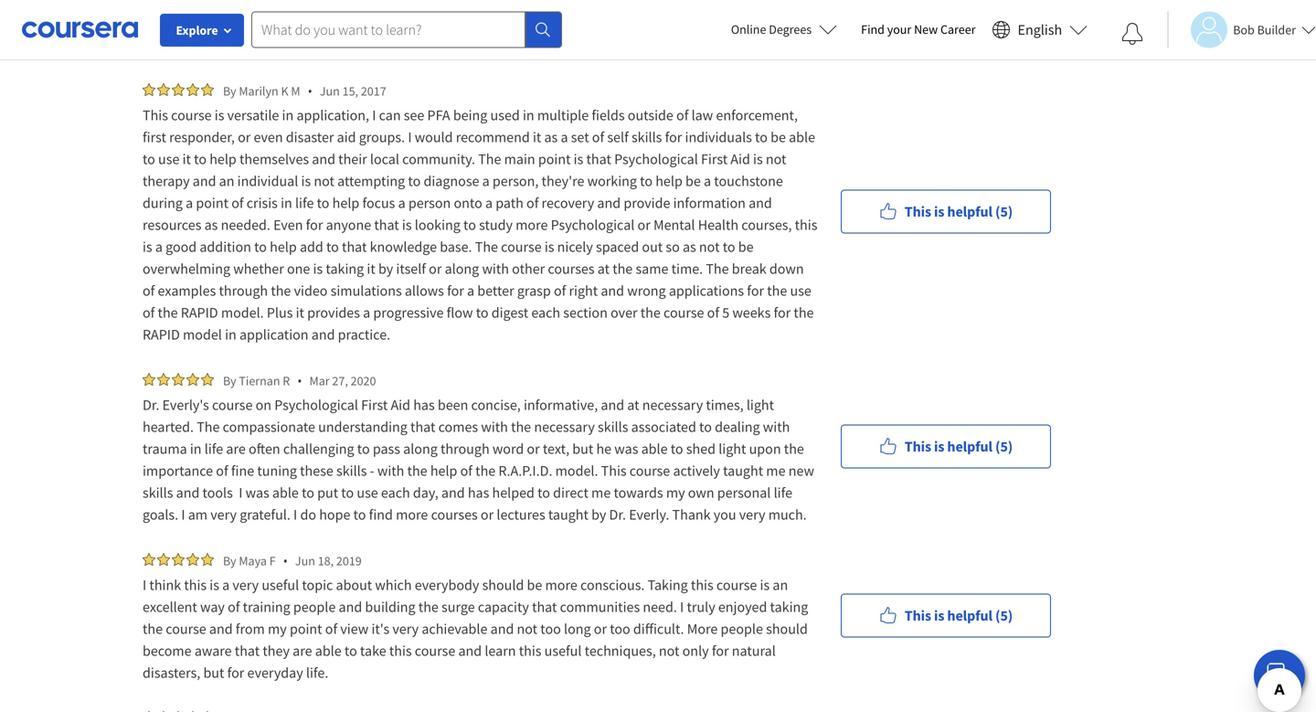 Task type: describe. For each thing, give the bounding box(es) containing it.
this is helpful (5) button for courses,
[[841, 190, 1052, 234]]

this right take
[[389, 642, 412, 660]]

at inside the dr. everly's course on psychological first aid has been concise, informative, and at necessary times, light hearted. the compassionate understanding that comes with the necessary skills associated to dealing with trauma in life are often challenging to pass along through word or text, but he was able to shed light upon the importance of fine tuning these skills - with the help of the r.a.p.i.d. model. this course actively taught me new skills and tools  i was able to put to use each day, and has helped to direct me towards my own personal life goals. i am very grateful. i do hope to find more courses or lectures taught by dr. everly. thank you very much.
[[627, 396, 640, 414]]

18,
[[318, 553, 334, 569]]

direct
[[553, 484, 589, 502]]

towards
[[614, 484, 663, 502]]

in down k
[[282, 106, 294, 124]]

needed.
[[221, 216, 271, 234]]

importance
[[143, 462, 213, 480]]

section
[[564, 304, 608, 322]]

aid
[[337, 128, 356, 146]]

0 horizontal spatial necessary
[[534, 418, 595, 436]]

dealing
[[715, 418, 760, 436]]

f
[[269, 553, 276, 569]]

(5) for courses,
[[996, 203, 1013, 221]]

which
[[375, 576, 412, 594]]

that down from
[[235, 642, 260, 660]]

each inside the dr. everly's course on psychological first aid has been concise, informative, and at necessary times, light hearted. the compassionate understanding that comes with the necessary skills associated to dealing with trauma in life are often challenging to pass along through word or text, but he was able to shed light upon the importance of fine tuning these skills - with the help of the r.a.p.i.d. model. this course actively taught me new skills and tools  i was able to put to use each day, and has helped to direct me towards my own personal life goals. i am very grateful. i do hope to find more courses or lectures taught by dr. everly. thank you very much.
[[381, 484, 410, 502]]

of left fine
[[216, 462, 228, 480]]

being
[[453, 106, 488, 124]]

i left can
[[372, 106, 376, 124]]

conscious.
[[581, 576, 645, 594]]

think
[[149, 576, 181, 594]]

life.
[[306, 664, 329, 682]]

1 vertical spatial psychological
[[551, 216, 635, 234]]

a up information
[[704, 172, 711, 190]]

fine
[[231, 462, 254, 480]]

the down study
[[475, 238, 498, 256]]

with right -
[[377, 462, 404, 480]]

that up the working
[[587, 150, 612, 168]]

0 vertical spatial use
[[158, 150, 180, 168]]

taking
[[648, 576, 688, 594]]

individual
[[237, 172, 298, 190]]

able inside this course is versatile in application, i can see pfa being used in multiple fields outside of law enforcement, first responder, or even disaster aid groups. i would recommend it as a set of self skills for individuals to be able to use it to help themselves and their local community. the main point is that psychological first aid is not therapy and an individual is not attempting to diagnose a person, they're working to help be a touchstone during a point of crisis in life to help focus a person onto a path of recovery and provide information and resources as needed. even for anyone that is looking to study more psychological or mental health courses, this is a good addition to help add to that knowledge base. the course is nicely spaced out so as not to be overwhelming whether one is taking it by itself or along with other courses at the same time. the break down of examples through the video simulations allows for a better grasp of right and wrong applications for the use of the rapid model. plus it provides a progressive flow to digest each section over the course of 5 weeks for the rapid model in application and practice.
[[789, 128, 816, 146]]

recovery
[[542, 194, 595, 212]]

right
[[569, 282, 598, 300]]

help down "even"
[[270, 238, 297, 256]]

and down the working
[[597, 194, 621, 212]]

to left shed
[[671, 440, 684, 458]]

but inside "i think this is a very useful topic about which everybody should be more conscious. taking this course is an excellent way of training people and building the surge capacity that communities need. i truly enjoyed taking the course and from my point of view it's very achievable and not too long or too difficult. more people should become aware that they are able to take this course and learn this useful techniques, not only for natural disasters, but for everyday life."
[[203, 664, 224, 682]]

application,
[[297, 106, 369, 124]]

disasters,
[[143, 664, 200, 682]]

very down personal
[[739, 506, 766, 524]]

helpful for courses,
[[948, 203, 993, 221]]

degrees
[[769, 21, 812, 37]]

course down applications
[[664, 304, 704, 322]]

or inside "i think this is a very useful topic about which everybody should be more conscious. taking this course is an excellent way of training people and building the surge capacity that communities need. i truly enjoyed taking the course and from my point of view it's very achievable and not too long or too difficult. more people should become aware that they are able to take this course and learn this useful techniques, not only for natural disasters, but for everyday life."
[[594, 620, 607, 638]]

1 horizontal spatial useful
[[545, 642, 582, 660]]

a left good
[[155, 238, 163, 256]]

show notifications image
[[1122, 23, 1144, 45]]

1 vertical spatial as
[[204, 216, 218, 234]]

and down the about
[[339, 598, 362, 616]]

and down provides
[[312, 326, 335, 344]]

community.
[[402, 150, 475, 168]]

0 horizontal spatial people
[[293, 598, 336, 616]]

new
[[789, 462, 815, 480]]

0 vertical spatial •
[[308, 82, 313, 100]]

this right learn at the left
[[519, 642, 542, 660]]

be up break
[[739, 238, 754, 256]]

person
[[409, 194, 451, 212]]

27,
[[332, 373, 348, 389]]

aid inside this course is versatile in application, i can see pfa being used in multiple fields outside of law enforcement, first responder, or even disaster aid groups. i would recommend it as a set of self skills for individuals to be able to use it to help themselves and their local community. the main point is that psychological first aid is not therapy and an individual is not attempting to diagnose a person, they're working to help be a touchstone during a point of crisis in life to help focus a person onto a path of recovery and provide information and resources as needed. even for anyone that is looking to study more psychological or mental health courses, this is a good addition to help add to that knowledge base. the course is nicely spaced out so as not to be overwhelming whether one is taking it by itself or along with other courses at the same time. the break down of examples through the video simulations allows for a better grasp of right and wrong applications for the use of the rapid model. plus it provides a progressive flow to digest each section over the course of 5 weeks for the rapid model in application and practice.
[[731, 150, 751, 168]]

by for is
[[223, 553, 236, 569]]

course up responder,
[[171, 106, 212, 124]]

challenging
[[283, 440, 354, 458]]

1 vertical spatial light
[[719, 440, 746, 458]]

information
[[674, 194, 746, 212]]

this for dr. everly's course on psychological first aid has been concise, informative, and at necessary times, light hearted. the compassionate understanding that comes with the necessary skills associated to dealing with trauma in life are often challenging to pass along through word or text, but he was able to shed light upon the importance of fine tuning these skills - with the help of the r.a.p.i.d. model. this course actively taught me new skills and tools  i was able to put to use each day, and has helped to direct me towards my own personal life goals. i am very grateful. i do hope to find more courses or lectures taught by dr. everly. thank you very much.
[[905, 438, 932, 456]]

online degrees button
[[717, 9, 852, 49]]

of right way
[[228, 598, 240, 616]]

to down onto
[[464, 216, 476, 234]]

r
[[283, 373, 290, 389]]

i left do
[[294, 506, 297, 524]]

course up enjoyed
[[717, 576, 757, 594]]

a left path on the left top of the page
[[485, 194, 493, 212]]

this is helpful (5) button for much.
[[841, 425, 1052, 469]]

3 this is helpful (5) from the top
[[905, 607, 1013, 625]]

courses inside this course is versatile in application, i can see pfa being used in multiple fields outside of law enforcement, first responder, or even disaster aid groups. i would recommend it as a set of self skills for individuals to be able to use it to help themselves and their local community. the main point is that psychological first aid is not therapy and an individual is not attempting to diagnose a person, they're working to help be a touchstone during a point of crisis in life to help focus a person onto a path of recovery and provide information and resources as needed. even for anyone that is looking to study more psychological or mental health courses, this is a good addition to help add to that knowledge base. the course is nicely spaced out so as not to be overwhelming whether one is taking it by itself or along with other courses at the same time. the break down of examples through the video simulations allows for a better grasp of right and wrong applications for the use of the rapid model. plus it provides a progressive flow to digest each section over the course of 5 weeks for the rapid model in application and practice.
[[548, 260, 595, 278]]

a inside "i think this is a very useful topic about which everybody should be more conscious. taking this course is an excellent way of training people and building the surge capacity that communities need. i truly enjoyed taking the course and from my point of view it's very achievable and not too long or too difficult. more people should become aware that they are able to take this course and learn this useful techniques, not only for natural disasters, but for everyday life."
[[222, 576, 230, 594]]

a left set
[[561, 128, 568, 146]]

5
[[723, 304, 730, 322]]

to up 'provide'
[[640, 172, 653, 190]]

marilyn
[[239, 83, 279, 99]]

• for very
[[283, 552, 288, 570]]

2 vertical spatial as
[[683, 238, 696, 256]]

so
[[666, 238, 680, 256]]

excellent
[[143, 598, 197, 616]]

by inside this course is versatile in application, i can see pfa being used in multiple fields outside of law enforcement, first responder, or even disaster aid groups. i would recommend it as a set of self skills for individuals to be able to use it to help themselves and their local community. the main point is that psychological first aid is not therapy and an individual is not attempting to diagnose a person, they're working to help be a touchstone during a point of crisis in life to help focus a person onto a path of recovery and provide information and resources as needed. even for anyone that is looking to study more psychological or mental health courses, this is a good addition to help add to that knowledge base. the course is nicely spaced out so as not to be overwhelming whether one is taking it by itself or along with other courses at the same time. the break down of examples through the video simulations allows for a better grasp of right and wrong applications for the use of the rapid model. plus it provides a progressive flow to digest each section over the course of 5 weeks for the rapid model in application and practice.
[[378, 260, 393, 278]]

1 vertical spatial rapid
[[143, 326, 180, 344]]

taking inside "i think this is a very useful topic about which everybody should be more conscious. taking this course is an excellent way of training people and building the surge capacity that communities need. i truly enjoyed taking the course and from my point of view it's very achievable and not too long or too difficult. more people should become aware that they are able to take this course and learn this useful techniques, not only for natural disasters, but for everyday life."
[[770, 598, 809, 616]]

down
[[770, 260, 804, 278]]

model
[[183, 326, 222, 344]]

to left 'put'
[[302, 484, 314, 502]]

long
[[564, 620, 591, 638]]

from
[[236, 620, 265, 638]]

to up "anyone"
[[317, 194, 330, 212]]

it right plus
[[296, 304, 304, 322]]

each inside this course is versatile in application, i can see pfa being used in multiple fields outside of law enforcement, first responder, or even disaster aid groups. i would recommend it as a set of self skills for individuals to be able to use it to help themselves and their local community. the main point is that psychological first aid is not therapy and an individual is not attempting to diagnose a person, they're working to help be a touchstone during a point of crisis in life to help focus a person onto a path of recovery and provide information and resources as needed. even for anyone that is looking to study more psychological or mental health courses, this is a good addition to help add to that knowledge base. the course is nicely spaced out so as not to be overwhelming whether one is taking it by itself or along with other courses at the same time. the break down of examples through the video simulations allows for a better grasp of right and wrong applications for the use of the rapid model. plus it provides a progressive flow to digest each section over the course of 5 weeks for the rapid model in application and practice.
[[532, 304, 561, 322]]

addition
[[200, 238, 251, 256]]

a right during
[[186, 194, 193, 212]]

focus
[[363, 194, 395, 212]]

model. inside this course is versatile in application, i can see pfa being used in multiple fields outside of law enforcement, first responder, or even disaster aid groups. i would recommend it as a set of self skills for individuals to be able to use it to help themselves and their local community. the main point is that psychological first aid is not therapy and an individual is not attempting to diagnose a person, they're working to help be a touchstone during a point of crisis in life to help focus a person onto a path of recovery and provide information and resources as needed. even for anyone that is looking to study more psychological or mental health courses, this is a good addition to help add to that knowledge base. the course is nicely spaced out so as not to be overwhelming whether one is taking it by itself or along with other courses at the same time. the break down of examples through the video simulations allows for a better grasp of right and wrong applications for the use of the rapid model. plus it provides a progressive flow to digest each section over the course of 5 weeks for the rapid model in application and practice.
[[221, 304, 264, 322]]

over
[[611, 304, 638, 322]]

to up whether
[[254, 238, 267, 256]]

crisis
[[247, 194, 278, 212]]

not up touchstone
[[766, 150, 787, 168]]

be down enforcement,
[[771, 128, 786, 146]]

through inside this course is versatile in application, i can see pfa being used in multiple fields outside of law enforcement, first responder, or even disaster aid groups. i would recommend it as a set of self skills for individuals to be able to use it to help themselves and their local community. the main point is that psychological first aid is not therapy and an individual is not attempting to diagnose a person, they're working to help be a touchstone during a point of crisis in life to help focus a person onto a path of recovery and provide information and resources as needed. even for anyone that is looking to study more psychological or mental health courses, this is a good addition to help add to that knowledge base. the course is nicely spaced out so as not to be overwhelming whether one is taking it by itself or along with other courses at the same time. the break down of examples through the video simulations allows for a better grasp of right and wrong applications for the use of the rapid model. plus it provides a progressive flow to digest each section over the course of 5 weeks for the rapid model in application and practice.
[[219, 282, 268, 300]]

a up onto
[[482, 172, 490, 190]]

this inside this course is versatile in application, i can see pfa being used in multiple fields outside of law enforcement, first responder, or even disaster aid groups. i would recommend it as a set of self skills for individuals to be able to use it to help themselves and their local community. the main point is that psychological first aid is not therapy and an individual is not attempting to diagnose a person, they're working to help be a touchstone during a point of crisis in life to help focus a person onto a path of recovery and provide information and resources as needed. even for anyone that is looking to study more psychological or mental health courses, this is a good addition to help add to that knowledge base. the course is nicely spaced out so as not to be overwhelming whether one is taking it by itself or along with other courses at the same time. the break down of examples through the video simulations allows for a better grasp of right and wrong applications for the use of the rapid model. plus it provides a progressive flow to digest each section over the course of 5 weeks for the rapid model in application and practice.
[[795, 216, 818, 234]]

and right therapy
[[193, 172, 216, 190]]

path
[[496, 194, 524, 212]]

provides
[[307, 304, 360, 322]]

course down the achievable
[[415, 642, 456, 660]]

skills up goals.
[[143, 484, 173, 502]]

difficult.
[[634, 620, 684, 638]]

to right flow
[[476, 304, 489, 322]]

0 vertical spatial point
[[538, 150, 571, 168]]

an inside "i think this is a very useful topic about which everybody should be more conscious. taking this course is an excellent way of training people and building the surge capacity that communities need. i truly enjoyed taking the course and from my point of view it's very achievable and not too long or too difficult. more people should become aware that they are able to take this course and learn this useful techniques, not only for natural disasters, but for everyday life."
[[773, 576, 788, 594]]

associated
[[631, 418, 697, 436]]

english
[[1018, 21, 1063, 39]]

first inside this course is versatile in application, i can see pfa being used in multiple fields outside of law enforcement, first responder, or even disaster aid groups. i would recommend it as a set of self skills for individuals to be able to use it to help themselves and their local community. the main point is that psychological first aid is not therapy and an individual is not attempting to diagnose a person, they're working to help be a touchstone during a point of crisis in life to help focus a person onto a path of recovery and provide information and resources as needed. even for anyone that is looking to study more psychological or mental health courses, this is a good addition to help add to that knowledge base. the course is nicely spaced out so as not to be overwhelming whether one is taking it by itself or along with other courses at the same time. the break down of examples through the video simulations allows for a better grasp of right and wrong applications for the use of the rapid model. plus it provides a progressive flow to digest each section over the course of 5 weeks for the rapid model in application and practice.
[[701, 150, 728, 168]]

more inside the dr. everly's course on psychological first aid has been concise, informative, and at necessary times, light hearted. the compassionate understanding that comes with the necessary skills associated to dealing with trauma in life are often challenging to pass along through word or text, but he was able to shed light upon the importance of fine tuning these skills - with the help of the r.a.p.i.d. model. this course actively taught me new skills and tools  i was able to put to use each day, and has helped to direct me towards my own personal life goals. i am very grateful. i do hope to find more courses or lectures taught by dr. everly. thank you very much.
[[396, 506, 428, 524]]

2 vertical spatial life
[[774, 484, 793, 502]]

i left truly
[[680, 598, 684, 616]]

this up truly
[[691, 576, 714, 594]]

it up the main
[[533, 128, 542, 146]]

help inside the dr. everly's course on psychological first aid has been concise, informative, and at necessary times, light hearted. the compassionate understanding that comes with the necessary skills associated to dealing with trauma in life are often challenging to pass along through word or text, but he was able to shed light upon the importance of fine tuning these skills - with the help of the r.a.p.i.d. model. this course actively taught me new skills and tools  i was able to put to use each day, and has helped to direct me towards my own personal life goals. i am very grateful. i do hope to find more courses or lectures taught by dr. everly. thank you very much.
[[430, 462, 458, 480]]

1 vertical spatial dr.
[[609, 506, 626, 524]]

of up needed.
[[232, 194, 244, 212]]

not down capacity
[[517, 620, 538, 638]]

of left view
[[325, 620, 338, 638]]

capacity
[[478, 598, 529, 616]]

2 horizontal spatial use
[[790, 282, 812, 300]]

groups.
[[359, 128, 405, 146]]

course up 'other'
[[501, 238, 542, 256]]

jun inside the by maya f • jun 18, 2019
[[295, 553, 315, 569]]

would
[[415, 128, 453, 146]]

are inside the dr. everly's course on psychological first aid has been concise, informative, and at necessary times, light hearted. the compassionate understanding that comes with the necessary skills associated to dealing with trauma in life are often challenging to pass along through word or text, but he was able to shed light upon the importance of fine tuning these skills - with the help of the r.a.p.i.d. model. this course actively taught me new skills and tools  i was able to put to use each day, and has helped to direct me towards my own personal life goals. i am very grateful. i do hope to find more courses or lectures taught by dr. everly. thank you very much.
[[226, 440, 246, 458]]

own
[[688, 484, 715, 502]]

online
[[731, 21, 767, 37]]

often
[[249, 440, 280, 458]]

help up "anyone"
[[333, 194, 360, 212]]

aid inside the dr. everly's course on psychological first aid has been concise, informative, and at necessary times, light hearted. the compassionate understanding that comes with the necessary skills associated to dealing with trauma in life are often challenging to pass along through word or text, but he was able to shed light upon the importance of fine tuning these skills - with the help of the r.a.p.i.d. model. this course actively taught me new skills and tools  i was able to put to use each day, and has helped to direct me towards my own personal life goals. i am very grateful. i do hope to find more courses or lectures taught by dr. everly. thank you very much.
[[391, 396, 411, 414]]

of right path on the left top of the page
[[527, 194, 539, 212]]

bob
[[1234, 21, 1255, 38]]

a right 'focus'
[[398, 194, 406, 212]]

explore button
[[160, 14, 244, 47]]

for right weeks
[[774, 304, 791, 322]]

main
[[504, 150, 535, 168]]

0 vertical spatial light
[[747, 396, 774, 414]]

my inside "i think this is a very useful topic about which everybody should be more conscious. taking this course is an excellent way of training people and building the surge capacity that communities need. i truly enjoyed taking the course and from my point of view it's very achievable and not too long or too difficult. more people should become aware that they are able to take this course and learn this useful techniques, not only for natural disasters, but for everyday life."
[[268, 620, 287, 638]]

hearted.
[[143, 418, 194, 436]]

very right the it's at the bottom left of the page
[[393, 620, 419, 638]]

1 vertical spatial was
[[246, 484, 269, 502]]

he
[[597, 440, 612, 458]]

courses,
[[742, 216, 792, 234]]

shed
[[686, 440, 716, 458]]

this is helpful (5) for much.
[[905, 438, 1013, 456]]

they
[[263, 642, 290, 660]]

the up applications
[[706, 260, 729, 278]]

you
[[714, 506, 737, 524]]

for up flow
[[447, 282, 464, 300]]

same
[[636, 260, 669, 278]]

1 vertical spatial has
[[468, 484, 489, 502]]

or left lectures
[[481, 506, 494, 524]]

find
[[369, 506, 393, 524]]

everly's
[[162, 396, 209, 414]]

mental
[[654, 216, 695, 234]]

that inside the dr. everly's course on psychological first aid has been concise, informative, and at necessary times, light hearted. the compassionate understanding that comes with the necessary skills associated to dealing with trauma in life are often challenging to pass along through word or text, but he was able to shed light upon the importance of fine tuning these skills - with the help of the r.a.p.i.d. model. this course actively taught me new skills and tools  i was able to put to use each day, and has helped to direct me towards my own personal life goals. i am very grateful. i do hope to find more courses or lectures taught by dr. everly. thank you very much.
[[411, 418, 436, 436]]

to down responder,
[[194, 150, 207, 168]]

informative,
[[524, 396, 598, 414]]

need.
[[643, 598, 677, 616]]

0 horizontal spatial point
[[196, 194, 229, 212]]

career
[[941, 21, 976, 37]]

a down simulations
[[363, 304, 371, 322]]

to up shed
[[700, 418, 712, 436]]

compassionate
[[223, 418, 315, 436]]

or left text,
[[527, 440, 540, 458]]

helped
[[492, 484, 535, 502]]

3 (5) from the top
[[996, 607, 1013, 625]]

i left "think"
[[143, 576, 146, 594]]

break
[[732, 260, 767, 278]]

a up flow
[[467, 282, 475, 300]]

chat with us image
[[1265, 661, 1295, 690]]

local
[[370, 150, 400, 168]]

help down responder,
[[210, 150, 237, 168]]

individuals
[[685, 128, 752, 146]]

1 horizontal spatial as
[[544, 128, 558, 146]]

out
[[642, 238, 663, 256]]

k
[[281, 83, 289, 99]]

i left am
[[181, 506, 185, 524]]

course down excellent
[[166, 620, 206, 638]]

to down "understanding"
[[357, 440, 370, 458]]

am
[[188, 506, 208, 524]]

1 vertical spatial life
[[205, 440, 223, 458]]

training
[[243, 598, 291, 616]]

goals.
[[143, 506, 178, 524]]

and down importance
[[176, 484, 200, 502]]

to left direct
[[538, 484, 550, 502]]

or down 'provide'
[[638, 216, 651, 234]]

everyday
[[247, 664, 303, 682]]

0 vertical spatial rapid
[[181, 304, 218, 322]]

first inside the dr. everly's course on psychological first aid has been concise, informative, and at necessary times, light hearted. the compassionate understanding that comes with the necessary skills associated to dealing with trauma in life are often challenging to pass along through word or text, but he was able to shed light upon the importance of fine tuning these skills - with the help of the r.a.p.i.d. model. this course actively taught me new skills and tools  i was able to put to use each day, and has helped to direct me towards my own personal life goals. i am very grateful. i do hope to find more courses or lectures taught by dr. everly. thank you very much.
[[361, 396, 388, 414]]

of down 'overwhelming'
[[143, 304, 155, 322]]

for up weeks
[[747, 282, 764, 300]]

other
[[512, 260, 545, 278]]

course up towards
[[630, 462, 670, 480]]

psychological inside the dr. everly's course on psychological first aid has been concise, informative, and at necessary times, light hearted. the compassionate understanding that comes with the necessary skills associated to dealing with trauma in life are often challenging to pass along through word or text, but he was able to shed light upon the importance of fine tuning these skills - with the help of the r.a.p.i.d. model. this course actively taught me new skills and tools  i was able to put to use each day, and has helped to direct me towards my own personal life goals. i am very grateful. i do hope to find more courses or lectures taught by dr. everly. thank you very much.
[[275, 396, 358, 414]]

be up information
[[686, 172, 701, 190]]

0 vertical spatial useful
[[262, 576, 299, 594]]

i down fine
[[239, 484, 243, 502]]

1 vertical spatial me
[[592, 484, 611, 502]]

or down versatile
[[238, 128, 251, 146]]

pass
[[373, 440, 400, 458]]

to right 'put'
[[341, 484, 354, 502]]

the down recommend
[[478, 150, 501, 168]]

and down disaster
[[312, 150, 336, 168]]

see
[[404, 106, 425, 124]]

that right capacity
[[532, 598, 557, 616]]

with up upon
[[763, 418, 790, 436]]

to up person
[[408, 172, 421, 190]]

skills left -
[[337, 462, 367, 480]]

responder,
[[169, 128, 235, 146]]



Task type: locate. For each thing, give the bounding box(es) containing it.
model.
[[221, 304, 264, 322], [556, 462, 598, 480]]

2 this is helpful (5) from the top
[[905, 438, 1013, 456]]

online degrees
[[731, 21, 812, 37]]

0 vertical spatial at
[[598, 260, 610, 278]]

0 horizontal spatial my
[[268, 620, 287, 638]]

0 vertical spatial by
[[223, 83, 236, 99]]

0 horizontal spatial use
[[158, 150, 180, 168]]

this for this course is versatile in application, i can see pfa being used in multiple fields outside of law enforcement, first responder, or even disaster aid groups. i would recommend it as a set of self skills for individuals to be able to use it to help themselves and their local community. the main point is that psychological first aid is not therapy and an individual is not attempting to diagnose a person, they're working to help be a touchstone during a point of crisis in life to help focus a person onto a path of recovery and provide information and resources as needed. even for anyone that is looking to study more psychological or mental health courses, this is a good addition to help add to that knowledge base. the course is nicely spaced out so as not to be overwhelming whether one is taking it by itself or along with other courses at the same time. the break down of examples through the video simulations allows for a better grasp of right and wrong applications for the use of the rapid model. plus it provides a progressive flow to digest each section over the course of 5 weeks for the rapid model in application and practice.
[[905, 203, 932, 221]]

are
[[226, 440, 246, 458], [293, 642, 312, 660]]

was up grateful.
[[246, 484, 269, 502]]

not down health
[[699, 238, 720, 256]]

whether
[[233, 260, 284, 278]]

1 vertical spatial should
[[766, 620, 808, 638]]

law
[[692, 106, 713, 124]]

jun left 18,
[[295, 553, 315, 569]]

light up dealing
[[747, 396, 774, 414]]

but down "aware"
[[203, 664, 224, 682]]

course
[[171, 106, 212, 124], [501, 238, 542, 256], [664, 304, 704, 322], [212, 396, 253, 414], [630, 462, 670, 480], [717, 576, 757, 594], [166, 620, 206, 638], [415, 642, 456, 660]]

people down "topic"
[[293, 598, 336, 616]]

1 horizontal spatial taught
[[723, 462, 764, 480]]

0 vertical spatial psychological
[[615, 150, 698, 168]]

for right the only
[[712, 642, 729, 660]]

1 vertical spatial helpful
[[948, 438, 993, 456]]

0 vertical spatial life
[[295, 194, 314, 212]]

0 horizontal spatial along
[[403, 440, 438, 458]]

through inside the dr. everly's course on psychological first aid has been concise, informative, and at necessary times, light hearted. the compassionate understanding that comes with the necessary skills associated to dealing with trauma in life are often challenging to pass along through word or text, but he was able to shed light upon the importance of fine tuning these skills - with the help of the r.a.p.i.d. model. this course actively taught me new skills and tools  i was able to put to use each day, and has helped to direct me towards my own personal life goals. i am very grateful. i do hope to find more courses or lectures taught by dr. everly. thank you very much.
[[441, 440, 490, 458]]

1 vertical spatial along
[[403, 440, 438, 458]]

psychological
[[615, 150, 698, 168], [551, 216, 635, 234], [275, 396, 358, 414]]

filled star image
[[172, 83, 185, 96], [201, 83, 214, 96], [143, 373, 155, 386], [172, 373, 185, 386], [187, 373, 199, 386], [201, 373, 214, 386], [143, 553, 155, 566], [172, 553, 185, 566]]

0 horizontal spatial an
[[219, 172, 235, 190]]

1 vertical spatial this is helpful (5) button
[[841, 425, 1052, 469]]

it down responder,
[[182, 150, 191, 168]]

too
[[541, 620, 561, 638], [610, 620, 631, 638]]

0 vertical spatial along
[[445, 260, 479, 278]]

in
[[282, 106, 294, 124], [523, 106, 535, 124], [281, 194, 292, 212], [225, 326, 237, 344], [190, 440, 202, 458]]

my inside the dr. everly's course on psychological first aid has been concise, informative, and at necessary times, light hearted. the compassionate understanding that comes with the necessary skills associated to dealing with trauma in life are often challenging to pass along through word or text, but he was able to shed light upon the importance of fine tuning these skills - with the help of the r.a.p.i.d. model. this course actively taught me new skills and tools  i was able to put to use each day, and has helped to direct me towards my own personal life goals. i am very grateful. i do hope to find more courses or lectures taught by dr. everly. thank you very much.
[[666, 484, 685, 502]]

for down outside
[[665, 128, 682, 146]]

0 horizontal spatial as
[[204, 216, 218, 234]]

and up "aware"
[[209, 620, 233, 638]]

on
[[256, 396, 272, 414]]

dr. down towards
[[609, 506, 626, 524]]

1 horizontal spatial each
[[532, 304, 561, 322]]

0 vertical spatial jun
[[320, 83, 340, 99]]

tiernan
[[239, 373, 280, 389]]

but
[[573, 440, 594, 458], [203, 664, 224, 682]]

of
[[677, 106, 689, 124], [592, 128, 605, 146], [232, 194, 244, 212], [527, 194, 539, 212], [143, 282, 155, 300], [554, 282, 566, 300], [143, 304, 155, 322], [707, 304, 720, 322], [216, 462, 228, 480], [460, 462, 473, 480], [228, 598, 240, 616], [325, 620, 338, 638]]

2017
[[361, 83, 386, 99]]

time.
[[672, 260, 703, 278]]

2 (5) from the top
[[996, 438, 1013, 456]]

more
[[687, 620, 718, 638]]

1 horizontal spatial rapid
[[181, 304, 218, 322]]

1 vertical spatial an
[[773, 576, 788, 594]]

this for i think this is a very useful topic about which everybody should be more conscious. taking this course is an excellent way of training people and building the surge capacity that communities need. i truly enjoyed taking the course and from my point of view it's very achievable and not too long or too difficult. more people should become aware that they are able to take this course and learn this useful techniques, not only for natural disasters, but for everyday life.
[[905, 607, 932, 625]]

able inside "i think this is a very useful topic about which everybody should be more conscious. taking this course is an excellent way of training people and building the surge capacity that communities need. i truly enjoyed taking the course and from my point of view it's very achievable and not too long or too difficult. more people should become aware that they are able to take this course and learn this useful techniques, not only for natural disasters, but for everyday life."
[[315, 642, 342, 660]]

1 horizontal spatial by
[[592, 506, 607, 524]]

add
[[300, 238, 323, 256]]

been
[[438, 396, 468, 414]]

by left the maya
[[223, 553, 236, 569]]

but inside the dr. everly's course on psychological first aid has been concise, informative, and at necessary times, light hearted. the compassionate understanding that comes with the necessary skills associated to dealing with trauma in life are often challenging to pass along through word or text, but he was able to shed light upon the importance of fine tuning these skills - with the help of the r.a.p.i.d. model. this course actively taught me new skills and tools  i was able to put to use each day, and has helped to direct me towards my own personal life goals. i am very grateful. i do hope to find more courses or lectures taught by dr. everly. thank you very much.
[[573, 440, 594, 458]]

of left examples
[[143, 282, 155, 300]]

0 vertical spatial should
[[482, 576, 524, 594]]

of left 5 at the right
[[707, 304, 720, 322]]

versatile
[[227, 106, 279, 124]]

are inside "i think this is a very useful topic about which everybody should be more conscious. taking this course is an excellent way of training people and building the surge capacity that communities need. i truly enjoyed taking the course and from my point of view it's very achievable and not too long or too difficult. more people should become aware that they are able to take this course and learn this useful techniques, not only for natural disasters, but for everyday life."
[[293, 642, 312, 660]]

of left law
[[677, 106, 689, 124]]

1 this is helpful (5) from the top
[[905, 203, 1013, 221]]

-
[[370, 462, 375, 480]]

enforcement,
[[716, 106, 798, 124]]

of right set
[[592, 128, 605, 146]]

the inside the dr. everly's course on psychological first aid has been concise, informative, and at necessary times, light hearted. the compassionate understanding that comes with the necessary skills associated to dealing with trauma in life are often challenging to pass along through word or text, but he was able to shed light upon the importance of fine tuning these skills - with the help of the r.a.p.i.d. model. this course actively taught me new skills and tools  i was able to put to use each day, and has helped to direct me towards my own personal life goals. i am very grateful. i do hope to find more courses or lectures taught by dr. everly. thank you very much.
[[197, 418, 220, 436]]

in up "even"
[[281, 194, 292, 212]]

more inside this course is versatile in application, i can see pfa being used in multiple fields outside of law enforcement, first responder, or even disaster aid groups. i would recommend it as a set of self skills for individuals to be able to use it to help themselves and their local community. the main point is that psychological first aid is not therapy and an individual is not attempting to diagnose a person, they're working to help be a touchstone during a point of crisis in life to help focus a person onto a path of recovery and provide information and resources as needed. even for anyone that is looking to study more psychological or mental health courses, this is a good addition to help add to that knowledge base. the course is nicely spaced out so as not to be overwhelming whether one is taking it by itself or along with other courses at the same time. the break down of examples through the video simulations allows for a better grasp of right and wrong applications for the use of the rapid model. plus it provides a progressive flow to digest each section over the course of 5 weeks for the rapid model in application and practice.
[[516, 216, 548, 234]]

2 vertical spatial this is helpful (5)
[[905, 607, 1013, 625]]

take
[[360, 642, 386, 660]]

1 vertical spatial by
[[223, 373, 236, 389]]

skills inside this course is versatile in application, i can see pfa being used in multiple fields outside of law enforcement, first responder, or even disaster aid groups. i would recommend it as a set of self skills for individuals to be able to use it to help themselves and their local community. the main point is that psychological first aid is not therapy and an individual is not attempting to diagnose a person, they're working to help be a touchstone during a point of crisis in life to help focus a person onto a path of recovery and provide information and resources as needed. even for anyone that is looking to study more psychological or mental health courses, this is a good addition to help add to that knowledge base. the course is nicely spaced out so as not to be overwhelming whether one is taking it by itself or along with other courses at the same time. the break down of examples through the video simulations allows for a better grasp of right and wrong applications for the use of the rapid model. plus it provides a progressive flow to digest each section over the course of 5 weeks for the rapid model in application and practice.
[[632, 128, 662, 146]]

0 vertical spatial helpful
[[948, 203, 993, 221]]

0 horizontal spatial model.
[[221, 304, 264, 322]]

1 this is helpful (5) button from the top
[[841, 190, 1052, 234]]

first up "understanding"
[[361, 396, 388, 414]]

1 vertical spatial by
[[592, 506, 607, 524]]

onto
[[454, 194, 483, 212]]

2 too from the left
[[610, 620, 631, 638]]

in right used
[[523, 106, 535, 124]]

multiple
[[538, 106, 589, 124]]

this up way
[[184, 576, 207, 594]]

concise,
[[471, 396, 521, 414]]

1 by from the top
[[223, 83, 236, 99]]

1 horizontal spatial along
[[445, 260, 479, 278]]

this is helpful (5) for courses,
[[905, 203, 1013, 221]]

help up day,
[[430, 462, 458, 480]]

tools
[[203, 484, 233, 502]]

each up find
[[381, 484, 410, 502]]

use down the down
[[790, 282, 812, 300]]

0 horizontal spatial •
[[283, 552, 288, 570]]

through
[[219, 282, 268, 300], [441, 440, 490, 458]]

1 vertical spatial taking
[[770, 598, 809, 616]]

a
[[561, 128, 568, 146], [482, 172, 490, 190], [704, 172, 711, 190], [186, 194, 193, 212], [398, 194, 406, 212], [485, 194, 493, 212], [155, 238, 163, 256], [467, 282, 475, 300], [363, 304, 371, 322], [222, 576, 230, 594]]

0 horizontal spatial are
[[226, 440, 246, 458]]

do
[[300, 506, 316, 524]]

digest
[[492, 304, 529, 322]]

1 horizontal spatial courses
[[548, 260, 595, 278]]

point inside "i think this is a very useful topic about which everybody should be more conscious. taking this course is an excellent way of training people and building the surge capacity that communities need. i truly enjoyed taking the course and from my point of view it's very achievable and not too long or too difficult. more people should become aware that they are able to take this course and learn this useful techniques, not only for natural disasters, but for everyday life."
[[290, 620, 322, 638]]

can
[[379, 106, 401, 124]]

my up they
[[268, 620, 287, 638]]

0 vertical spatial are
[[226, 440, 246, 458]]

able down tuning
[[272, 484, 299, 502]]

as up addition
[[204, 216, 218, 234]]

coursera image
[[22, 15, 138, 44]]

1 horizontal spatial at
[[627, 396, 640, 414]]

very
[[211, 506, 237, 524], [739, 506, 766, 524], [233, 576, 259, 594], [393, 620, 419, 638]]

necessary up associated at the bottom of page
[[643, 396, 703, 414]]

not
[[766, 150, 787, 168], [314, 172, 335, 190], [699, 238, 720, 256], [517, 620, 538, 638], [659, 642, 680, 660]]

helpful
[[948, 203, 993, 221], [948, 438, 993, 456], [948, 607, 993, 625]]

find
[[861, 21, 885, 37]]

0 vertical spatial people
[[293, 598, 336, 616]]

to down enforcement,
[[755, 128, 768, 146]]

2 vertical spatial psychological
[[275, 396, 358, 414]]

0 horizontal spatial has
[[413, 396, 435, 414]]

0 vertical spatial this is helpful (5) button
[[841, 190, 1052, 234]]

0 vertical spatial was
[[615, 440, 639, 458]]

0 vertical spatial through
[[219, 282, 268, 300]]

working
[[588, 172, 637, 190]]

an down the much.
[[773, 576, 788, 594]]

by
[[223, 83, 236, 99], [223, 373, 236, 389], [223, 553, 236, 569]]

1 (5) from the top
[[996, 203, 1013, 221]]

i
[[372, 106, 376, 124], [408, 128, 412, 146], [239, 484, 243, 502], [181, 506, 185, 524], [294, 506, 297, 524], [143, 576, 146, 594], [680, 598, 684, 616]]

2 horizontal spatial life
[[774, 484, 793, 502]]

2 horizontal spatial point
[[538, 150, 571, 168]]

1 vertical spatial each
[[381, 484, 410, 502]]

use inside the dr. everly's course on psychological first aid has been concise, informative, and at necessary times, light hearted. the compassionate understanding that comes with the necessary skills associated to dealing with trauma in life are often challenging to pass along through word or text, but he was able to shed light upon the importance of fine tuning these skills - with the help of the r.a.p.i.d. model. this course actively taught me new skills and tools  i was able to put to use each day, and has helped to direct me towards my own personal life goals. i am very grateful. i do hope to find more courses or lectures taught by dr. everly. thank you very much.
[[357, 484, 378, 502]]

that down 'focus'
[[374, 216, 399, 234]]

0 horizontal spatial dr.
[[143, 396, 160, 414]]

jun inside by marilyn k m • jun 15, 2017
[[320, 83, 340, 99]]

pfa
[[428, 106, 450, 124]]

1 vertical spatial but
[[203, 664, 224, 682]]

2 helpful from the top
[[948, 438, 993, 456]]

courses inside the dr. everly's course on psychological first aid has been concise, informative, and at necessary times, light hearted. the compassionate understanding that comes with the necessary skills associated to dealing with trauma in life are often challenging to pass along through word or text, but he was able to shed light upon the importance of fine tuning these skills - with the help of the r.a.p.i.d. model. this course actively taught me new skills and tools  i was able to put to use each day, and has helped to direct me towards my own personal life goals. i am very grateful. i do hope to find more courses or lectures taught by dr. everly. thank you very much.
[[431, 506, 478, 524]]

enjoyed
[[719, 598, 767, 616]]

None search field
[[251, 11, 562, 48]]

builder
[[1258, 21, 1297, 38]]

much.
[[769, 506, 807, 524]]

1 horizontal spatial dr.
[[609, 506, 626, 524]]

2 vertical spatial more
[[545, 576, 578, 594]]

2 vertical spatial helpful
[[948, 607, 993, 625]]

15,
[[343, 83, 358, 99]]

courses down "nicely"
[[548, 260, 595, 278]]

0 horizontal spatial jun
[[295, 553, 315, 569]]

and up 'courses,'
[[749, 194, 772, 212]]

more inside "i think this is a very useful topic about which everybody should be more conscious. taking this course is an excellent way of training people and building the surge capacity that communities need. i truly enjoyed taking the course and from my point of view it's very achievable and not too long or too difficult. more people should become aware that they are able to take this course and learn this useful techniques, not only for natural disasters, but for everyday life."
[[545, 576, 578, 594]]

1 too from the left
[[541, 620, 561, 638]]

light down dealing
[[719, 440, 746, 458]]

good
[[166, 238, 197, 256]]

1 vertical spatial my
[[268, 620, 287, 638]]

with down the concise,
[[481, 418, 508, 436]]

mar
[[310, 373, 330, 389]]

1 horizontal spatial through
[[441, 440, 490, 458]]

courses
[[548, 260, 595, 278], [431, 506, 478, 524]]

each
[[532, 304, 561, 322], [381, 484, 410, 502]]

courses down day,
[[431, 506, 478, 524]]

2 this is helpful (5) button from the top
[[841, 425, 1052, 469]]

0 vertical spatial an
[[219, 172, 235, 190]]

• for first
[[297, 372, 302, 390]]

1 vertical spatial people
[[721, 620, 763, 638]]

by inside the by maya f • jun 18, 2019
[[223, 553, 236, 569]]

1 horizontal spatial but
[[573, 440, 594, 458]]

my
[[666, 484, 685, 502], [268, 620, 287, 638]]

this inside this course is versatile in application, i can see pfa being used in multiple fields outside of law enforcement, first responder, or even disaster aid groups. i would recommend it as a set of self skills for individuals to be able to use it to help themselves and their local community. the main point is that psychological first aid is not therapy and an individual is not attempting to diagnose a person, they're working to help be a touchstone during a point of crisis in life to help focus a person onto a path of recovery and provide information and resources as needed. even for anyone that is looking to study more psychological or mental health courses, this is a good addition to help add to that knowledge base. the course is nicely spaced out so as not to be overwhelming whether one is taking it by itself or along with other courses at the same time. the break down of examples through the video simulations allows for a better grasp of right and wrong applications for the use of the rapid model. plus it provides a progressive flow to digest each section over the course of 5 weeks for the rapid model in application and practice.
[[143, 106, 168, 124]]

course left on
[[212, 396, 253, 414]]

What do you want to learn? text field
[[251, 11, 526, 48]]

2 by from the top
[[223, 373, 236, 389]]

thank
[[673, 506, 711, 524]]

0 vertical spatial my
[[666, 484, 685, 502]]

this inside the dr. everly's course on psychological first aid has been concise, informative, and at necessary times, light hearted. the compassionate understanding that comes with the necessary skills associated to dealing with trauma in life are often challenging to pass along through word or text, but he was able to shed light upon the importance of fine tuning these skills - with the help of the r.a.p.i.d. model. this course actively taught me new skills and tools  i was able to put to use each day, and has helped to direct me towards my own personal life goals. i am very grateful. i do hope to find more courses or lectures taught by dr. everly. thank you very much.
[[601, 462, 627, 480]]

it's
[[372, 620, 390, 638]]

through down whether
[[219, 282, 268, 300]]

has left been
[[413, 396, 435, 414]]

psychological down mar
[[275, 396, 358, 414]]

it up simulations
[[367, 260, 376, 278]]

model. inside the dr. everly's course on psychological first aid has been concise, informative, and at necessary times, light hearted. the compassionate understanding that comes with the necessary skills associated to dealing with trauma in life are often challenging to pass along through word or text, but he was able to shed light upon the importance of fine tuning these skills - with the help of the r.a.p.i.d. model. this course actively taught me new skills and tools  i was able to put to use each day, and has helped to direct me towards my own personal life goals. i am very grateful. i do hope to find more courses or lectures taught by dr. everly. thank you very much.
[[556, 462, 598, 480]]

1 vertical spatial aid
[[391, 396, 411, 414]]

0 horizontal spatial at
[[598, 260, 610, 278]]

only
[[683, 642, 709, 660]]

1 vertical spatial courses
[[431, 506, 478, 524]]

1 horizontal spatial my
[[666, 484, 685, 502]]

by inside by tiernan r • mar 27, 2020
[[223, 373, 236, 389]]

0 horizontal spatial taught
[[548, 506, 589, 524]]

by inside the dr. everly's course on psychological first aid has been concise, informative, and at necessary times, light hearted. the compassionate understanding that comes with the necessary skills associated to dealing with trauma in life are often challenging to pass along through word or text, but he was able to shed light upon the importance of fine tuning these skills - with the help of the r.a.p.i.d. model. this course actively taught me new skills and tools  i was able to put to use each day, and has helped to direct me towards my own personal life goals. i am very grateful. i do hope to find more courses or lectures taught by dr. everly. thank you very much.
[[592, 506, 607, 524]]

by marilyn k m • jun 15, 2017
[[223, 82, 386, 100]]

of left the right
[[554, 282, 566, 300]]

or right itself
[[429, 260, 442, 278]]

dr. everly's course on psychological first aid has been concise, informative, and at necessary times, light hearted. the compassionate understanding that comes with the necessary skills associated to dealing with trauma in life are often challenging to pass along through word or text, but he was able to shed light upon the importance of fine tuning these skills - with the help of the r.a.p.i.d. model. this course actively taught me new skills and tools  i was able to put to use each day, and has helped to direct me towards my own personal life goals. i am very grateful. i do hope to find more courses or lectures taught by dr. everly. thank you very much.
[[143, 396, 818, 524]]

me right direct
[[592, 484, 611, 502]]

way
[[200, 598, 225, 616]]

the
[[478, 150, 501, 168], [475, 238, 498, 256], [706, 260, 729, 278], [197, 418, 220, 436]]

bob builder
[[1234, 21, 1297, 38]]

2 vertical spatial this is helpful (5) button
[[841, 594, 1052, 638]]

the down everly's
[[197, 418, 220, 436]]

find your new career link
[[852, 18, 985, 41]]

(5) for much.
[[996, 438, 1013, 456]]

to inside "i think this is a very useful topic about which everybody should be more conscious. taking this course is an excellent way of training people and building the surge capacity that communities need. i truly enjoyed taking the course and from my point of view it's very achievable and not too long or too difficult. more people should become aware that they are able to take this course and learn this useful techniques, not only for natural disasters, but for everyday life."
[[345, 642, 357, 660]]

by left tiernan
[[223, 373, 236, 389]]

1 horizontal spatial aid
[[731, 150, 751, 168]]

1 horizontal spatial first
[[701, 150, 728, 168]]

1 horizontal spatial me
[[767, 462, 786, 480]]

2 vertical spatial (5)
[[996, 607, 1013, 625]]

1 vertical spatial are
[[293, 642, 312, 660]]

in inside the dr. everly's course on psychological first aid has been concise, informative, and at necessary times, light hearted. the compassionate understanding that comes with the necessary skills associated to dealing with trauma in life are often challenging to pass along through word or text, but he was able to shed light upon the importance of fine tuning these skills - with the help of the r.a.p.i.d. model. this course actively taught me new skills and tools  i was able to put to use each day, and has helped to direct me towards my own personal life goals. i am very grateful. i do hope to find more courses or lectures taught by dr. everly. thank you very much.
[[190, 440, 202, 458]]

with inside this course is versatile in application, i can see pfa being used in multiple fields outside of law enforcement, first responder, or even disaster aid groups. i would recommend it as a set of self skills for individuals to be able to use it to help themselves and their local community. the main point is that psychological first aid is not therapy and an individual is not attempting to diagnose a person, they're working to help be a touchstone during a point of crisis in life to help focus a person onto a path of recovery and provide information and resources as needed. even for anyone that is looking to study more psychological or mental health courses, this is a good addition to help add to that knowledge base. the course is nicely spaced out so as not to be overwhelming whether one is taking it by itself or along with other courses at the same time. the break down of examples through the video simulations allows for a better grasp of right and wrong applications for the use of the rapid model. plus it provides a progressive flow to digest each section over the course of 5 weeks for the rapid model in application and practice.
[[482, 260, 509, 278]]

1 horizontal spatial people
[[721, 620, 763, 638]]

0 horizontal spatial each
[[381, 484, 410, 502]]

or down communities at the bottom
[[594, 620, 607, 638]]

for down "aware"
[[227, 664, 244, 682]]

2019
[[336, 553, 362, 569]]

for up add at the top of the page
[[306, 216, 323, 234]]

this
[[795, 216, 818, 234], [184, 576, 207, 594], [691, 576, 714, 594], [389, 642, 412, 660], [519, 642, 542, 660]]

aid
[[731, 150, 751, 168], [391, 396, 411, 414]]

by for versatile
[[223, 83, 236, 99]]

0 horizontal spatial by
[[378, 260, 393, 278]]

0 vertical spatial has
[[413, 396, 435, 414]]

1 horizontal spatial necessary
[[643, 396, 703, 414]]

become
[[143, 642, 192, 660]]

1 vertical spatial necessary
[[534, 418, 595, 436]]

life inside this course is versatile in application, i can see pfa being used in multiple fields outside of law enforcement, first responder, or even disaster aid groups. i would recommend it as a set of self skills for individuals to be able to use it to help themselves and their local community. the main point is that psychological first aid is not therapy and an individual is not attempting to diagnose a person, they're working to help be a touchstone during a point of crisis in life to help focus a person onto a path of recovery and provide information and resources as needed. even for anyone that is looking to study more psychological or mental health courses, this is a good addition to help add to that knowledge base. the course is nicely spaced out so as not to be overwhelming whether one is taking it by itself or along with other courses at the same time. the break down of examples through the video simulations allows for a better grasp of right and wrong applications for the use of the rapid model. plus it provides a progressive flow to digest each section over the course of 5 weeks for the rapid model in application and practice.
[[295, 194, 314, 212]]

and down capacity
[[491, 620, 514, 638]]

and up over
[[601, 282, 625, 300]]

1 vertical spatial at
[[627, 396, 640, 414]]

about
[[336, 576, 372, 594]]

taught down direct
[[548, 506, 589, 524]]

0 horizontal spatial life
[[205, 440, 223, 458]]

0 vertical spatial more
[[516, 216, 548, 234]]

2 vertical spatial by
[[223, 553, 236, 569]]

with up better
[[482, 260, 509, 278]]

1 vertical spatial through
[[441, 440, 490, 458]]

and
[[312, 150, 336, 168], [193, 172, 216, 190], [597, 194, 621, 212], [749, 194, 772, 212], [601, 282, 625, 300], [312, 326, 335, 344], [601, 396, 625, 414], [176, 484, 200, 502], [442, 484, 465, 502], [339, 598, 362, 616], [209, 620, 233, 638], [491, 620, 514, 638], [459, 642, 482, 660]]

point up the they're
[[538, 150, 571, 168]]

at down the spaced
[[598, 260, 610, 278]]

taking right enjoyed
[[770, 598, 809, 616]]

1 horizontal spatial use
[[357, 484, 378, 502]]

1 helpful from the top
[[948, 203, 993, 221]]

taking inside this course is versatile in application, i can see pfa being used in multiple fields outside of law enforcement, first responder, or even disaster aid groups. i would recommend it as a set of self skills for individuals to be able to use it to help themselves and their local community. the main point is that psychological first aid is not therapy and an individual is not attempting to diagnose a person, they're working to help be a touchstone during a point of crisis in life to help focus a person onto a path of recovery and provide information and resources as needed. even for anyone that is looking to study more psychological or mental health courses, this is a good addition to help add to that knowledge base. the course is nicely spaced out so as not to be overwhelming whether one is taking it by itself or along with other courses at the same time. the break down of examples through the video simulations allows for a better grasp of right and wrong applications for the use of the rapid model. plus it provides a progressive flow to digest each section over the course of 5 weeks for the rapid model in application and practice.
[[326, 260, 364, 278]]

weeks
[[733, 304, 771, 322]]

disaster
[[286, 128, 334, 146]]

model. left plus
[[221, 304, 264, 322]]

communities
[[560, 598, 640, 616]]

health
[[698, 216, 739, 234]]

1 vertical spatial more
[[396, 506, 428, 524]]

along inside the dr. everly's course on psychological first aid has been concise, informative, and at necessary times, light hearted. the compassionate understanding that comes with the necessary skills associated to dealing with trauma in life are often challenging to pass along through word or text, but he was able to shed light upon the importance of fine tuning these skills - with the help of the r.a.p.i.d. model. this course actively taught me new skills and tools  i was able to put to use each day, and has helped to direct me towards my own personal life goals. i am very grateful. i do hope to find more courses or lectures taught by dr. everly. thank you very much.
[[403, 440, 438, 458]]

useful down f
[[262, 576, 299, 594]]

to down first
[[143, 150, 155, 168]]

0 vertical spatial by
[[378, 260, 393, 278]]

and right day,
[[442, 484, 465, 502]]

0 horizontal spatial first
[[361, 396, 388, 414]]

by inside by marilyn k m • jun 15, 2017
[[223, 83, 236, 99]]

plus
[[267, 304, 293, 322]]

by left everly.
[[592, 506, 607, 524]]

first
[[143, 128, 166, 146]]

• right m
[[308, 82, 313, 100]]

necessary
[[643, 396, 703, 414], [534, 418, 595, 436]]

be inside "i think this is a very useful topic about which everybody should be more conscious. taking this course is an excellent way of training people and building the surge capacity that communities need. i truly enjoyed taking the course and from my point of view it's very achievable and not too long or too difficult. more people should become aware that they are able to take this course and learn this useful techniques, not only for natural disasters, but for everyday life."
[[527, 576, 543, 594]]

to down view
[[345, 642, 357, 660]]

this
[[143, 106, 168, 124], [905, 203, 932, 221], [905, 438, 932, 456], [601, 462, 627, 480], [905, 607, 932, 625]]

helpful for much.
[[948, 438, 993, 456]]

person,
[[493, 172, 539, 190]]

filled star image
[[143, 83, 155, 96], [157, 83, 170, 96], [187, 83, 199, 96], [157, 373, 170, 386], [157, 553, 170, 566], [187, 553, 199, 566], [201, 553, 214, 566]]

1 horizontal spatial point
[[290, 620, 322, 638]]

spaced
[[596, 238, 639, 256]]

at inside this course is versatile in application, i can see pfa being used in multiple fields outside of law enforcement, first responder, or even disaster aid groups. i would recommend it as a set of self skills for individuals to be able to use it to help themselves and their local community. the main point is that psychological first aid is not therapy and an individual is not attempting to diagnose a person, they're working to help be a touchstone during a point of crisis in life to help focus a person onto a path of recovery and provide information and resources as needed. even for anyone that is looking to study more psychological or mental health courses, this is a good addition to help add to that knowledge base. the course is nicely spaced out so as not to be overwhelming whether one is taking it by itself or along with other courses at the same time. the break down of examples through the video simulations allows for a better grasp of right and wrong applications for the use of the rapid model. plus it provides a progressive flow to digest each section over the course of 5 weeks for the rapid model in application and practice.
[[598, 260, 610, 278]]

taking up simulations
[[326, 260, 364, 278]]

not down disaster
[[314, 172, 335, 190]]

r.a.p.i.d.
[[499, 462, 553, 480]]

1 horizontal spatial life
[[295, 194, 314, 212]]

a up way
[[222, 576, 230, 594]]

2 horizontal spatial •
[[308, 82, 313, 100]]

0 vertical spatial taught
[[723, 462, 764, 480]]

3 helpful from the top
[[948, 607, 993, 625]]

0 horizontal spatial taking
[[326, 260, 364, 278]]

put
[[317, 484, 338, 502]]

itself
[[396, 260, 426, 278]]

to right add at the top of the page
[[326, 238, 339, 256]]

along inside this course is versatile in application, i can see pfa being used in multiple fields outside of law enforcement, first responder, or even disaster aid groups. i would recommend it as a set of self skills for individuals to be able to use it to help themselves and their local community. the main point is that psychological first aid is not therapy and an individual is not attempting to diagnose a person, they're working to help be a touchstone during a point of crisis in life to help focus a person onto a path of recovery and provide information and resources as needed. even for anyone that is looking to study more psychological or mental health courses, this is a good addition to help add to that knowledge base. the course is nicely spaced out so as not to be overwhelming whether one is taking it by itself or along with other courses at the same time. the break down of examples through the video simulations allows for a better grasp of right and wrong applications for the use of the rapid model. plus it provides a progressive flow to digest each section over the course of 5 weeks for the rapid model in application and practice.
[[445, 260, 479, 278]]

2 vertical spatial use
[[357, 484, 378, 502]]

text,
[[543, 440, 570, 458]]

3 by from the top
[[223, 553, 236, 569]]

word
[[493, 440, 524, 458]]

1 vertical spatial this is helpful (5)
[[905, 438, 1013, 456]]

an inside this course is versatile in application, i can see pfa being used in multiple fields outside of law enforcement, first responder, or even disaster aid groups. i would recommend it as a set of self skills for individuals to be able to use it to help themselves and their local community. the main point is that psychological first aid is not therapy and an individual is not attempting to diagnose a person, they're working to help be a touchstone during a point of crisis in life to help focus a person onto a path of recovery and provide information and resources as needed. even for anyone that is looking to study more psychological or mental health courses, this is a good addition to help add to that knowledge base. the course is nicely spaced out so as not to be overwhelming whether one is taking it by itself or along with other courses at the same time. the break down of examples through the video simulations allows for a better grasp of right and wrong applications for the use of the rapid model. plus it provides a progressive flow to digest each section over the course of 5 weeks for the rapid model in application and practice.
[[219, 172, 235, 190]]

not down difficult.
[[659, 642, 680, 660]]

my left own
[[666, 484, 685, 502]]

0 horizontal spatial through
[[219, 282, 268, 300]]

your
[[888, 21, 912, 37]]

1 horizontal spatial are
[[293, 642, 312, 660]]

self
[[607, 128, 629, 146]]

has left helped
[[468, 484, 489, 502]]

study
[[479, 216, 513, 234]]

3 this is helpful (5) button from the top
[[841, 594, 1052, 638]]

topic
[[302, 576, 333, 594]]

to left find
[[353, 506, 366, 524]]

by for on
[[223, 373, 236, 389]]

2 horizontal spatial as
[[683, 238, 696, 256]]

to down health
[[723, 238, 736, 256]]



Task type: vqa. For each thing, say whether or not it's contained in the screenshot.


